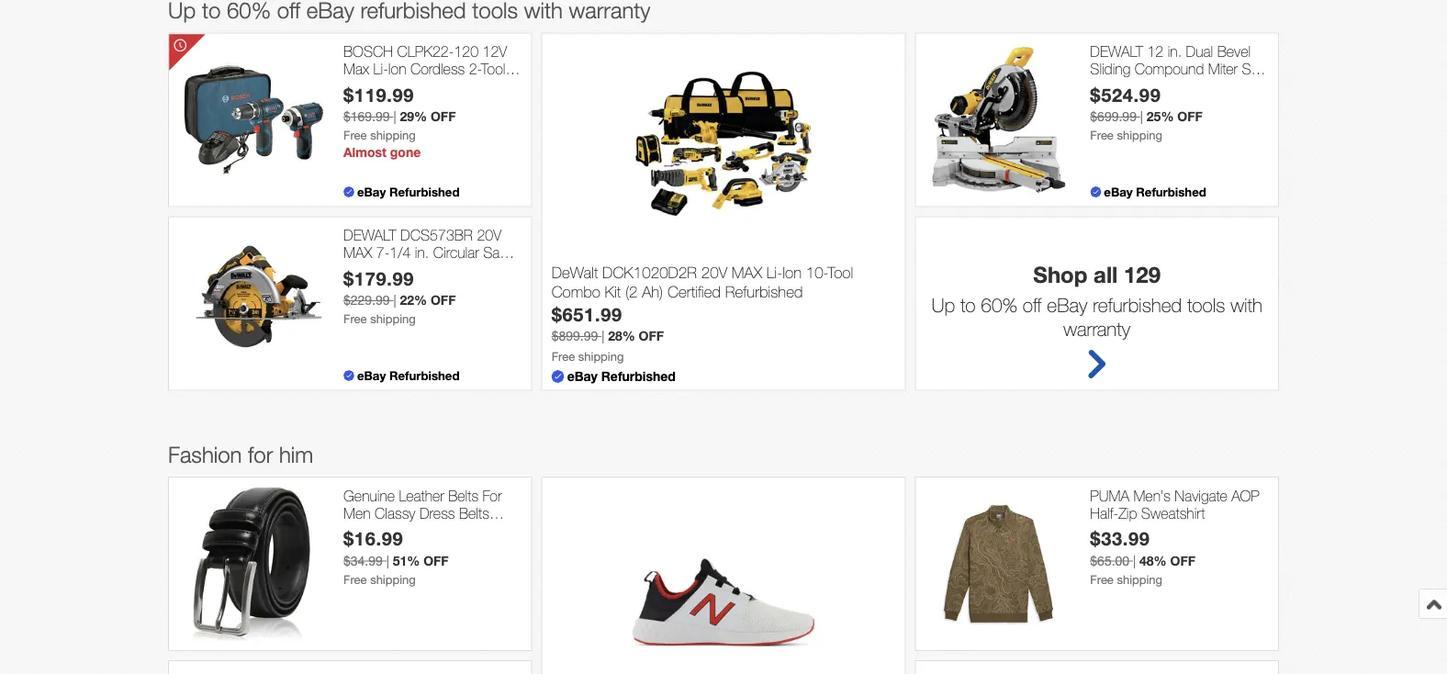 Task type: vqa. For each thing, say whether or not it's contained in the screenshot.
BOSCH CLPK22-120 12V Max Li-Ion Cordless 2-Tool Combo Kit Certified Refurbished in the left top of the page
yes



Task type: describe. For each thing, give the bounding box(es) containing it.
dewalt 12 in. dual bevel sliding compound miter saw dws780 certified refurbished link
[[1091, 43, 1270, 113]]

29%
[[400, 109, 427, 124]]

1 vertical spatial belts
[[459, 504, 490, 522]]

ah)
[[642, 282, 664, 300]]

$34.99
[[344, 553, 383, 568]]

refurbished inside bosch clpk22-120 12v max li-ion cordless 2-tool combo kit certified refurbished
[[344, 96, 417, 113]]

dewalt 12 in. dual bevel sliding compound miter saw dws780 certified refurbished
[[1091, 43, 1270, 113]]

cordless
[[411, 60, 465, 78]]

many
[[409, 522, 443, 540]]

up
[[932, 293, 956, 316]]

puma
[[1091, 487, 1130, 504]]

genuine leather belts for men classy dress belts mens belt many colors & sizes link
[[344, 487, 522, 557]]

leather
[[399, 487, 444, 504]]

$524.99
[[1091, 83, 1162, 105]]

circular
[[433, 244, 479, 261]]

dewalt dck1020d2r 20v max li-ion 10-tool combo kit (2 ah) certified refurbished link
[[552, 263, 896, 303]]

dress
[[420, 504, 455, 522]]

warranty
[[1064, 317, 1131, 340]]

dewalt dcs573br 20v max 7-1/4 in. circular saw (tool only) certified refurbished
[[344, 226, 510, 297]]

shipping for $119.99
[[370, 128, 416, 142]]

ion inside dewalt dck1020d2r 20v max li-ion 10-tool combo kit (2 ah) certified refurbished $651.99 $899.99 | 28% off free shipping
[[783, 263, 802, 282]]

1/4
[[390, 244, 411, 261]]

28%
[[608, 328, 636, 343]]

$33.99
[[1091, 528, 1151, 550]]

| inside dewalt dck1020d2r 20v max li-ion 10-tool combo kit (2 ah) certified refurbished $651.99 $899.99 | 28% off free shipping
[[602, 328, 605, 343]]

him
[[279, 441, 314, 467]]

refurbished inside dewalt dcs573br 20v max 7-1/4 in. circular saw (tool only) certified refurbished
[[344, 279, 417, 297]]

belt
[[382, 522, 405, 540]]

$899.99
[[552, 328, 598, 343]]

refurbished
[[1093, 293, 1183, 316]]

max for li-
[[732, 263, 763, 282]]

aop
[[1232, 487, 1260, 504]]

$16.99
[[344, 528, 404, 550]]

off inside $524.99 $699.99 | 25% off free shipping
[[1178, 109, 1203, 124]]

bosch clpk22-120 12v max li-ion cordless 2-tool combo kit certified refurbished link
[[344, 43, 522, 113]]

sizes
[[344, 540, 376, 557]]

ebay inside 'shop all 129 up to 60% off ebay refurbished tools with warranty'
[[1048, 293, 1088, 316]]

$119.99 $169.99 | 29% off free shipping almost gone
[[344, 83, 456, 160]]

$699.99
[[1091, 109, 1137, 124]]

dewalt
[[552, 263, 598, 282]]

shipping for $524.99
[[1118, 128, 1163, 142]]

tool inside dewalt dck1020d2r 20v max li-ion 10-tool combo kit (2 ah) certified refurbished $651.99 $899.99 | 28% off free shipping
[[829, 263, 854, 282]]

off inside puma men's navigate aop half-zip sweatshirt $33.99 $65.00 | 48% off free shipping
[[1171, 553, 1196, 568]]

mens
[[344, 522, 378, 540]]

combo inside dewalt dck1020d2r 20v max li-ion 10-tool combo kit (2 ah) certified refurbished $651.99 $899.99 | 28% off free shipping
[[552, 282, 601, 300]]

off inside $179.99 $229.99 | 22% off free shipping
[[431, 292, 456, 308]]

sliding
[[1091, 60, 1131, 78]]

ion inside bosch clpk22-120 12v max li-ion cordless 2-tool combo kit certified refurbished
[[388, 60, 406, 78]]

gone
[[390, 145, 421, 160]]

shipping inside puma men's navigate aop half-zip sweatshirt $33.99 $65.00 | 48% off free shipping
[[1118, 572, 1163, 586]]

ebay down almost
[[357, 185, 386, 199]]

bosch clpk22-120 12v max li-ion cordless 2-tool combo kit certified refurbished
[[344, 43, 507, 113]]

to
[[961, 293, 976, 316]]

zip
[[1119, 504, 1138, 522]]

for
[[248, 441, 273, 467]]

20v for dcs573br
[[477, 226, 502, 244]]

25%
[[1147, 109, 1175, 124]]

all
[[1094, 261, 1118, 287]]

puma men's navigate aop half-zip sweatshirt $33.99 $65.00 | 48% off free shipping
[[1091, 487, 1260, 586]]

saw for $179.99
[[483, 244, 510, 261]]

shipping for $16.99
[[370, 572, 416, 586]]

ebay for $179.99
[[357, 368, 386, 383]]

dcs573br
[[401, 226, 473, 244]]

with
[[1231, 293, 1263, 316]]

2-
[[469, 60, 482, 78]]

dck1020d2r
[[603, 263, 697, 282]]

dewalt dck1020d2r 20v max li-ion 10-tool combo kit (2 ah) certified refurbished $651.99 $899.99 | 28% off free shipping
[[552, 263, 854, 364]]

&
[[491, 522, 499, 540]]

60%
[[982, 293, 1018, 316]]

| for $119.99
[[394, 109, 397, 124]]

navigate
[[1175, 487, 1228, 504]]

certified inside dewalt dck1020d2r 20v max li-ion 10-tool combo kit (2 ah) certified refurbished $651.99 $899.99 | 28% off free shipping
[[668, 282, 721, 300]]

shop
[[1034, 261, 1088, 287]]

off inside $119.99 $169.99 | 29% off free shipping almost gone
[[431, 109, 456, 124]]

tool inside bosch clpk22-120 12v max li-ion cordless 2-tool combo kit certified refurbished
[[482, 60, 506, 78]]

free for $16.99
[[344, 572, 367, 586]]

48%
[[1140, 553, 1167, 568]]

20v for dck1020d2r
[[702, 263, 728, 282]]

$169.99
[[344, 109, 390, 124]]

classy
[[375, 504, 416, 522]]

| for $179.99
[[394, 292, 397, 308]]

fashion for him
[[168, 441, 314, 467]]

refurbished inside the dewalt 12 in. dual bevel sliding compound miter saw dws780 certified refurbished
[[1091, 96, 1164, 113]]



Task type: locate. For each thing, give the bounding box(es) containing it.
for
[[483, 487, 502, 504]]

0 vertical spatial saw
[[1243, 60, 1270, 78]]

kit
[[394, 78, 409, 95], [605, 282, 621, 300]]

1 horizontal spatial max
[[732, 263, 763, 282]]

ebay refurbished for $651.99
[[567, 369, 676, 384]]

certified inside the dewalt 12 in. dual bevel sliding compound miter saw dws780 certified refurbished
[[1152, 78, 1202, 95]]

free down $65.00
[[1091, 572, 1114, 586]]

half-
[[1091, 504, 1119, 522]]

1 horizontal spatial saw
[[1243, 60, 1270, 78]]

120
[[454, 43, 479, 60]]

$651.99
[[552, 303, 623, 325]]

ebay refurbished down gone
[[357, 185, 460, 199]]

0 vertical spatial li-
[[373, 60, 388, 78]]

| left 29%
[[394, 109, 397, 124]]

| inside $119.99 $169.99 | 29% off free shipping almost gone
[[394, 109, 397, 124]]

saw
[[1243, 60, 1270, 78], [483, 244, 510, 261]]

| for $524.99
[[1141, 109, 1144, 124]]

shipping inside $524.99 $699.99 | 25% off free shipping
[[1118, 128, 1163, 142]]

fashion
[[168, 441, 242, 467]]

ebay refurbished down 28%
[[567, 369, 676, 384]]

certified right 'ah)'
[[668, 282, 721, 300]]

in. inside dewalt dcs573br 20v max 7-1/4 in. circular saw (tool only) certified refurbished
[[415, 244, 429, 261]]

ebay refurbished
[[357, 185, 460, 199], [1105, 185, 1207, 199], [357, 368, 460, 383], [567, 369, 676, 384]]

0 horizontal spatial saw
[[483, 244, 510, 261]]

dws780
[[1091, 78, 1148, 95]]

dewalt
[[1091, 43, 1144, 60], [344, 226, 397, 244]]

belts up colors
[[459, 504, 490, 522]]

sweatshirt
[[1142, 504, 1206, 522]]

0 vertical spatial ion
[[388, 60, 406, 78]]

$179.99
[[344, 267, 415, 289]]

dewalt inside dewalt dcs573br 20v max 7-1/4 in. circular saw (tool only) certified refurbished
[[344, 226, 397, 244]]

bosch
[[344, 43, 393, 60]]

ion up "$119.99"
[[388, 60, 406, 78]]

20v inside dewalt dcs573br 20v max 7-1/4 in. circular saw (tool only) certified refurbished
[[477, 226, 502, 244]]

12v
[[483, 43, 507, 60]]

10-
[[806, 263, 829, 282]]

$229.99
[[344, 292, 390, 308]]

ebay refurbished down 25%
[[1105, 185, 1207, 199]]

shipping inside $119.99 $169.99 | 29% off free shipping almost gone
[[370, 128, 416, 142]]

1 horizontal spatial dewalt
[[1091, 43, 1144, 60]]

free inside $179.99 $229.99 | 22% off free shipping
[[344, 312, 367, 326]]

(2
[[626, 282, 638, 300]]

0 vertical spatial max
[[344, 244, 372, 261]]

1 horizontal spatial li-
[[767, 263, 783, 282]]

shipping inside $16.99 $34.99 | 51% off free shipping
[[370, 572, 416, 586]]

off right 29%
[[431, 109, 456, 124]]

shipping inside $179.99 $229.99 | 22% off free shipping
[[370, 312, 416, 326]]

shipping for $179.99
[[370, 312, 416, 326]]

| left 28%
[[602, 328, 605, 343]]

belts
[[449, 487, 479, 504], [459, 504, 490, 522]]

max
[[344, 244, 372, 261], [732, 263, 763, 282]]

free inside $16.99 $34.99 | 51% off free shipping
[[344, 572, 367, 586]]

1 vertical spatial li-
[[767, 263, 783, 282]]

0 vertical spatial kit
[[394, 78, 409, 95]]

li- inside dewalt dck1020d2r 20v max li-ion 10-tool combo kit (2 ah) certified refurbished $651.99 $899.99 | 28% off free shipping
[[767, 263, 783, 282]]

li- down bosch
[[373, 60, 388, 78]]

refurbished
[[344, 96, 417, 113], [1091, 96, 1164, 113], [390, 185, 460, 199], [1137, 185, 1207, 199], [344, 279, 417, 297], [726, 282, 803, 300], [390, 368, 460, 383], [602, 369, 676, 384]]

certified down "compound"
[[1152, 78, 1202, 95]]

saw for $524.99
[[1243, 60, 1270, 78]]

0 vertical spatial belts
[[449, 487, 479, 504]]

1 horizontal spatial tool
[[829, 263, 854, 282]]

ebay down $699.99
[[1105, 185, 1133, 199]]

51%
[[393, 553, 420, 568]]

max left 10-
[[732, 263, 763, 282]]

0 horizontal spatial kit
[[394, 78, 409, 95]]

1 vertical spatial saw
[[483, 244, 510, 261]]

dewalt inside the dewalt 12 in. dual bevel sliding compound miter saw dws780 certified refurbished
[[1091, 43, 1144, 60]]

off right 51%
[[424, 553, 449, 568]]

1 vertical spatial tool
[[829, 263, 854, 282]]

shop all 129 up to 60% off ebay refurbished tools with warranty
[[932, 261, 1263, 340]]

1 vertical spatial kit
[[605, 282, 621, 300]]

colors
[[447, 522, 486, 540]]

off right 25%
[[1178, 109, 1203, 124]]

0 horizontal spatial combo
[[344, 78, 390, 95]]

off right 60%
[[1023, 293, 1042, 316]]

1 vertical spatial ion
[[783, 263, 802, 282]]

shipping up gone
[[370, 128, 416, 142]]

off right 22%
[[431, 292, 456, 308]]

20v inside dewalt dck1020d2r 20v max li-ion 10-tool combo kit (2 ah) certified refurbished $651.99 $899.99 | 28% off free shipping
[[702, 263, 728, 282]]

1 horizontal spatial ion
[[783, 263, 802, 282]]

0 vertical spatial 20v
[[477, 226, 502, 244]]

0 horizontal spatial 20v
[[477, 226, 502, 244]]

certified down circular
[[411, 262, 461, 279]]

dewalt for $524.99
[[1091, 43, 1144, 60]]

22%
[[400, 292, 427, 308]]

combo down dewalt
[[552, 282, 601, 300]]

shipping inside dewalt dck1020d2r 20v max li-ion 10-tool combo kit (2 ah) certified refurbished $651.99 $899.99 | 28% off free shipping
[[579, 349, 624, 364]]

almost
[[344, 145, 387, 160]]

refurbished inside dewalt dck1020d2r 20v max li-ion 10-tool combo kit (2 ah) certified refurbished $651.99 $899.99 | 28% off free shipping
[[726, 282, 803, 300]]

| left 22%
[[394, 292, 397, 308]]

$119.99
[[344, 83, 415, 105]]

dual
[[1187, 43, 1214, 60]]

in. right 1/4
[[415, 244, 429, 261]]

shipping down 22%
[[370, 312, 416, 326]]

0 horizontal spatial tool
[[482, 60, 506, 78]]

0 vertical spatial tool
[[482, 60, 506, 78]]

| inside $179.99 $229.99 | 22% off free shipping
[[394, 292, 397, 308]]

max inside dewalt dcs573br 20v max 7-1/4 in. circular saw (tool only) certified refurbished
[[344, 244, 372, 261]]

1 horizontal spatial combo
[[552, 282, 601, 300]]

$16.99 $34.99 | 51% off free shipping
[[344, 528, 449, 586]]

| left 48%
[[1134, 553, 1137, 568]]

max for 7-
[[344, 244, 372, 261]]

dewalt up 'sliding'
[[1091, 43, 1144, 60]]

free inside dewalt dck1020d2r 20v max li-ion 10-tool combo kit (2 ah) certified refurbished $651.99 $899.99 | 28% off free shipping
[[552, 349, 575, 364]]

max inside dewalt dck1020d2r 20v max li-ion 10-tool combo kit (2 ah) certified refurbished $651.99 $899.99 | 28% off free shipping
[[732, 263, 763, 282]]

|
[[394, 109, 397, 124], [1141, 109, 1144, 124], [394, 292, 397, 308], [602, 328, 605, 343], [387, 553, 389, 568], [1134, 553, 1137, 568]]

| left 25%
[[1141, 109, 1144, 124]]

free down $699.99
[[1091, 128, 1114, 142]]

shipping
[[370, 128, 416, 142], [1118, 128, 1163, 142], [370, 312, 416, 326], [579, 349, 624, 364], [370, 572, 416, 586], [1118, 572, 1163, 586]]

men
[[344, 504, 371, 522]]

| for $16.99
[[387, 553, 389, 568]]

shipping down 48%
[[1118, 572, 1163, 586]]

1 horizontal spatial in.
[[1168, 43, 1183, 60]]

0 horizontal spatial li-
[[373, 60, 388, 78]]

off inside 'shop all 129 up to 60% off ebay refurbished tools with warranty'
[[1023, 293, 1042, 316]]

dewalt for $179.99
[[344, 226, 397, 244]]

puma men's navigate aop half-zip sweatshirt link
[[1091, 487, 1270, 522]]

clpk22-
[[397, 43, 454, 60]]

tools
[[1188, 293, 1226, 316]]

certified inside bosch clpk22-120 12v max li-ion cordless 2-tool combo kit certified refurbished
[[413, 78, 463, 95]]

| left 51%
[[387, 553, 389, 568]]

1 vertical spatial 20v
[[702, 263, 728, 282]]

7-
[[376, 244, 390, 261]]

| inside $16.99 $34.99 | 51% off free shipping
[[387, 553, 389, 568]]

ebay refurbished for $179.99
[[357, 368, 460, 383]]

kit inside bosch clpk22-120 12v max li-ion cordless 2-tool combo kit certified refurbished
[[394, 78, 409, 95]]

0 horizontal spatial max
[[344, 244, 372, 261]]

genuine leather belts for men classy dress belts mens belt many colors & sizes
[[344, 487, 502, 557]]

free down $229.99
[[344, 312, 367, 326]]

129
[[1125, 261, 1161, 287]]

dewalt up 7-
[[344, 226, 397, 244]]

max
[[344, 60, 369, 78]]

combo inside bosch clpk22-120 12v max li-ion cordless 2-tool combo kit certified refurbished
[[344, 78, 390, 95]]

free for $179.99
[[344, 312, 367, 326]]

saw inside the dewalt 12 in. dual bevel sliding compound miter saw dws780 certified refurbished
[[1243, 60, 1270, 78]]

20v right dck1020d2r
[[702, 263, 728, 282]]

miter
[[1209, 60, 1239, 78]]

off right 28%
[[639, 328, 664, 343]]

| inside $524.99 $699.99 | 25% off free shipping
[[1141, 109, 1144, 124]]

(tool
[[344, 262, 372, 279]]

free down $34.99
[[344, 572, 367, 586]]

free inside puma men's navigate aop half-zip sweatshirt $33.99 $65.00 | 48% off free shipping
[[1091, 572, 1114, 586]]

combo
[[344, 78, 390, 95], [552, 282, 601, 300]]

0 vertical spatial in.
[[1168, 43, 1183, 60]]

only)
[[376, 262, 407, 279]]

20v
[[477, 226, 502, 244], [702, 263, 728, 282]]

in.
[[1168, 43, 1183, 60], [415, 244, 429, 261]]

ebay down shop
[[1048, 293, 1088, 316]]

$524.99 $699.99 | 25% off free shipping
[[1091, 83, 1203, 142]]

0 horizontal spatial in.
[[415, 244, 429, 261]]

20v up circular
[[477, 226, 502, 244]]

0 horizontal spatial ion
[[388, 60, 406, 78]]

saw right circular
[[483, 244, 510, 261]]

free up almost
[[344, 128, 367, 142]]

in. inside the dewalt 12 in. dual bevel sliding compound miter saw dws780 certified refurbished
[[1168, 43, 1183, 60]]

12
[[1148, 43, 1164, 60]]

ebay down $229.99
[[357, 368, 386, 383]]

kit inside dewalt dck1020d2r 20v max li-ion 10-tool combo kit (2 ah) certified refurbished $651.99 $899.99 | 28% off free shipping
[[605, 282, 621, 300]]

off inside $16.99 $34.99 | 51% off free shipping
[[424, 553, 449, 568]]

off
[[431, 109, 456, 124], [1178, 109, 1203, 124], [431, 292, 456, 308], [1023, 293, 1042, 316], [639, 328, 664, 343], [424, 553, 449, 568], [1171, 553, 1196, 568]]

compound
[[1135, 60, 1205, 78]]

li- inside bosch clpk22-120 12v max li-ion cordless 2-tool combo kit certified refurbished
[[373, 60, 388, 78]]

free
[[344, 128, 367, 142], [1091, 128, 1114, 142], [344, 312, 367, 326], [552, 349, 575, 364], [344, 572, 367, 586], [1091, 572, 1114, 586]]

in. up "compound"
[[1168, 43, 1183, 60]]

ebay for $651.99
[[567, 369, 598, 384]]

0 horizontal spatial dewalt
[[344, 226, 397, 244]]

men's
[[1134, 487, 1171, 504]]

saw down bevel
[[1243, 60, 1270, 78]]

ebay
[[357, 185, 386, 199], [1105, 185, 1133, 199], [1048, 293, 1088, 316], [357, 368, 386, 383], [567, 369, 598, 384]]

ebay refurbished for $524.99
[[1105, 185, 1207, 199]]

saw inside dewalt dcs573br 20v max 7-1/4 in. circular saw (tool only) certified refurbished
[[483, 244, 510, 261]]

$179.99 $229.99 | 22% off free shipping
[[344, 267, 456, 326]]

1 horizontal spatial 20v
[[702, 263, 728, 282]]

kit up 29%
[[394, 78, 409, 95]]

0 vertical spatial dewalt
[[1091, 43, 1144, 60]]

ion left 10-
[[783, 263, 802, 282]]

off inside dewalt dck1020d2r 20v max li-ion 10-tool combo kit (2 ah) certified refurbished $651.99 $899.99 | 28% off free shipping
[[639, 328, 664, 343]]

1 vertical spatial in.
[[415, 244, 429, 261]]

certified down cordless on the left top
[[413, 78, 463, 95]]

certified inside dewalt dcs573br 20v max 7-1/4 in. circular saw (tool only) certified refurbished
[[411, 262, 461, 279]]

max up '(tool' on the left of the page
[[344, 244, 372, 261]]

ebay down $899.99
[[567, 369, 598, 384]]

belts left for
[[449, 487, 479, 504]]

certified
[[413, 78, 463, 95], [1152, 78, 1202, 95], [411, 262, 461, 279], [668, 282, 721, 300]]

free for $119.99
[[344, 128, 367, 142]]

1 vertical spatial max
[[732, 263, 763, 282]]

off right 48%
[[1171, 553, 1196, 568]]

shipping down 28%
[[579, 349, 624, 364]]

li- left 10-
[[767, 263, 783, 282]]

free inside $524.99 $699.99 | 25% off free shipping
[[1091, 128, 1114, 142]]

dewalt dcs573br 20v max 7-1/4 in. circular saw (tool only) certified refurbished link
[[344, 226, 522, 297]]

free inside $119.99 $169.99 | 29% off free shipping almost gone
[[344, 128, 367, 142]]

1 vertical spatial combo
[[552, 282, 601, 300]]

tool
[[482, 60, 506, 78], [829, 263, 854, 282]]

kit left (2
[[605, 282, 621, 300]]

1 horizontal spatial kit
[[605, 282, 621, 300]]

free for $524.99
[[1091, 128, 1114, 142]]

bevel
[[1218, 43, 1251, 60]]

ebay for $524.99
[[1105, 185, 1133, 199]]

$65.00
[[1091, 553, 1130, 568]]

| inside puma men's navigate aop half-zip sweatshirt $33.99 $65.00 | 48% off free shipping
[[1134, 553, 1137, 568]]

shipping down 25%
[[1118, 128, 1163, 142]]

0 vertical spatial combo
[[344, 78, 390, 95]]

genuine
[[344, 487, 395, 504]]

li-
[[373, 60, 388, 78], [767, 263, 783, 282]]

1 vertical spatial dewalt
[[344, 226, 397, 244]]

shipping down 51%
[[370, 572, 416, 586]]

free down $899.99
[[552, 349, 575, 364]]

combo down max
[[344, 78, 390, 95]]

ebay refurbished down 22%
[[357, 368, 460, 383]]



